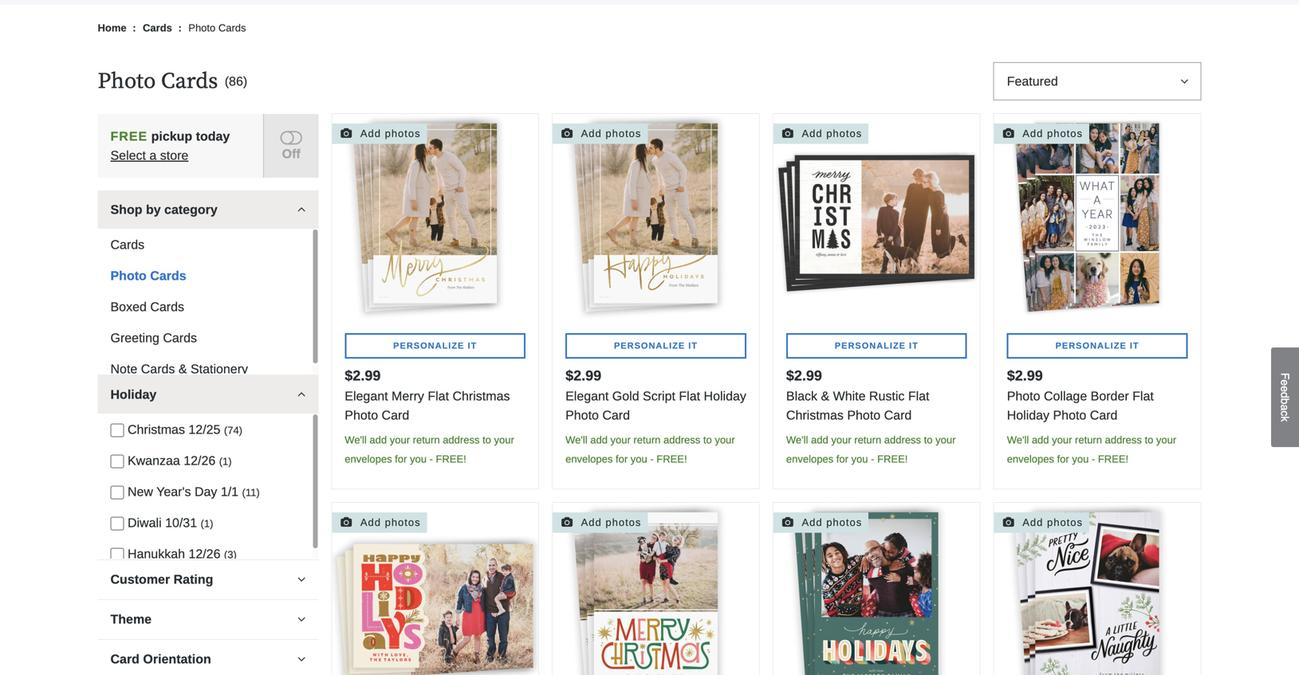 Task type: locate. For each thing, give the bounding box(es) containing it.
4 it from the left
[[1130, 341, 1140, 351]]

we'll add your return address to your envelopes for you - free! for $2.99 elegant merry flat christmas photo card
[[345, 434, 514, 465]]

angle down image inside the holiday "tab"
[[298, 388, 306, 401]]

holiday down collage
[[1007, 408, 1050, 423]]

12/26 left the (3)
[[189, 547, 221, 561]]

cards up (86)
[[218, 22, 246, 34]]

we'll for $2.99 elegant gold script flat holiday photo card
[[566, 434, 588, 446]]

free! for $2.99 black & white rustic flat christmas photo card
[[877, 453, 908, 465]]

flat right merry
[[428, 389, 449, 404]]

address down black & white rustic flat christmas photo card 'link'
[[884, 434, 921, 446]]

angle down image inside 'card orientation' tab
[[298, 653, 306, 666]]

(86)
[[225, 74, 247, 89]]

bold folk art lettering flat holiday photo card, image
[[332, 503, 539, 676], [332, 503, 539, 676]]

angle down image inside shop by category tab
[[298, 203, 306, 216]]

holiday for $2.99 elegant gold script flat holiday photo card
[[704, 389, 747, 404]]

stationery
[[191, 362, 248, 376]]

personalize up $2.99 elegant gold script flat holiday photo card
[[614, 341, 685, 351]]

- for $2.99 black & white rustic flat christmas photo card
[[871, 453, 875, 465]]

personalize it
[[393, 341, 477, 351], [835, 341, 919, 351], [614, 341, 698, 351], [1056, 341, 1140, 351]]

3 you from the left
[[631, 453, 647, 465]]

12/26
[[184, 454, 216, 468], [189, 547, 221, 561]]

0 horizontal spatial elegant
[[345, 389, 388, 404]]

envelopes down "black"
[[786, 453, 834, 465]]

christmas inside $2.99 black & white rustic flat christmas photo card
[[786, 408, 844, 423]]

return for $2.99 elegant gold script flat holiday photo card
[[634, 434, 661, 446]]

photo cards section
[[98, 62, 319, 676]]

it up black & white rustic flat christmas photo card 'link'
[[909, 341, 919, 351]]

address for $2.99 elegant merry flat christmas photo card
[[443, 434, 480, 446]]

6 your from the left
[[715, 434, 735, 446]]

3 it from the left
[[689, 341, 698, 351]]

- for $2.99 elegant gold script flat holiday photo card
[[650, 453, 654, 465]]

address for $2.99 photo collage border flat holiday photo card
[[1105, 434, 1142, 446]]

3 personalize it link from the left
[[566, 333, 747, 359]]

boxed
[[110, 300, 147, 314]]

cards up note cards & stationery
[[163, 331, 197, 345]]

new year's day 1/1 (11)
[[128, 485, 260, 499]]

(1) inside kwanzaa 12/26 (1)
[[219, 456, 232, 468]]

return down elegant gold script flat holiday photo card link
[[634, 434, 661, 446]]

1 your from the left
[[390, 434, 410, 446]]

return down elegant merry flat christmas photo card link
[[413, 434, 440, 446]]

$2.99 up elegant gold script flat holiday photo card link
[[566, 368, 602, 384]]

4 for from the left
[[1057, 453, 1069, 465]]

for down collage
[[1057, 453, 1069, 465]]

it
[[468, 341, 477, 351], [909, 341, 919, 351], [689, 341, 698, 351], [1130, 341, 1140, 351]]

to down black & white rustic flat christmas photo card 'link'
[[924, 434, 933, 446]]

to for $2.99 elegant merry flat christmas photo card
[[483, 434, 491, 446]]

3 $2.99 from the left
[[566, 368, 602, 384]]

&
[[179, 362, 187, 376], [821, 389, 830, 404]]

$2.99 article
[[331, 113, 539, 490], [552, 113, 760, 490], [773, 113, 981, 490], [994, 113, 1202, 490]]

& inside 'cards menu' menu
[[179, 362, 187, 376]]

2 you from the left
[[852, 453, 868, 465]]

e
[[1279, 380, 1292, 386], [1279, 386, 1292, 392]]

b
[[1279, 399, 1292, 405]]

12/26 down 12/25
[[184, 454, 216, 468]]

3 angle down image from the top
[[298, 613, 306, 626]]

$2.99
[[345, 368, 381, 384], [786, 368, 822, 384], [566, 368, 602, 384], [1007, 368, 1043, 384]]

Hanukkah 12/26 checkbox
[[110, 548, 124, 562]]

f
[[1279, 373, 1292, 380]]

your down elegant merry flat christmas photo card link
[[494, 434, 514, 446]]

cards menu menu
[[98, 229, 312, 384]]

by
[[146, 202, 161, 217]]

$2.99 inside $2.99 photo collage border flat holiday photo card
[[1007, 368, 1043, 384]]

cards up greeting cards
[[150, 300, 184, 314]]

& right "black"
[[821, 389, 830, 404]]

2 $2.99 from the left
[[786, 368, 822, 384]]

card down rustic
[[884, 408, 912, 423]]

$2.99 up 'photo collage border flat holiday photo card' link
[[1007, 368, 1043, 384]]

holiday for $2.99 photo collage border flat holiday photo card
[[1007, 408, 1050, 423]]

you for $2.99 elegant merry flat christmas photo card
[[410, 453, 427, 465]]

2 envelopes from the left
[[786, 453, 834, 465]]

1 vertical spatial a
[[1279, 405, 1292, 411]]

personalize it for $2.99 elegant merry flat christmas photo card
[[393, 341, 477, 351]]

cards right home link
[[143, 22, 172, 34]]

personalize it link up $2.99 elegant merry flat christmas photo card in the left bottom of the page
[[345, 333, 526, 359]]

personalize
[[393, 341, 465, 351], [835, 341, 906, 351], [614, 341, 685, 351], [1056, 341, 1127, 351]]

3 flat from the left
[[679, 389, 700, 404]]

christmas 12/25 (74)
[[128, 423, 242, 437]]

cards left (86)
[[161, 68, 218, 96]]

add for $2.99 elegant gold script flat holiday photo card
[[590, 434, 608, 446]]

your down gold on the left
[[611, 434, 631, 446]]

- down elegant merry flat christmas photo card link
[[430, 453, 433, 465]]

for down merry
[[395, 453, 407, 465]]

black & white rustic flat christmas photo card, image
[[774, 114, 980, 321], [774, 114, 980, 321]]

today
[[196, 129, 230, 143]]

personalize it up $2.99 elegant gold script flat holiday photo card
[[614, 341, 698, 351]]

4 return from the left
[[1075, 434, 1102, 446]]

elegant inside $2.99 elegant gold script flat holiday photo card
[[566, 389, 609, 404]]

e up d
[[1279, 380, 1292, 386]]

4 - from the left
[[1092, 453, 1095, 465]]

personalize it link for $2.99 elegant gold script flat holiday photo card
[[566, 333, 747, 359]]

it up $2.99 elegant merry flat christmas photo card in the left bottom of the page
[[468, 341, 477, 351]]

3 return from the left
[[634, 434, 661, 446]]

card orientation
[[110, 652, 211, 667]]

holiday inside "tab"
[[110, 387, 157, 402]]

(1) inside diwali 10/31 (1)
[[201, 518, 213, 530]]

1 e from the top
[[1279, 380, 1292, 386]]

personalize it up border
[[1056, 341, 1140, 351]]

free! down 'photo collage border flat holiday photo card' link
[[1098, 453, 1129, 465]]

add
[[370, 434, 387, 446], [811, 434, 829, 446], [590, 434, 608, 446], [1032, 434, 1049, 446]]

elegant gold script flat holiday photo card, image
[[553, 114, 759, 321], [553, 114, 759, 321]]

photo cards
[[188, 22, 246, 34], [110, 269, 186, 283]]

elegant merry flat christmas photo card, image
[[332, 114, 539, 321], [332, 114, 539, 321]]

flat right rustic
[[908, 389, 930, 404]]

flat inside $2.99 photo collage border flat holiday photo card
[[1133, 389, 1154, 404]]

to down 'photo collage border flat holiday photo card' link
[[1145, 434, 1154, 446]]

product list element
[[331, 113, 1202, 676]]

0 vertical spatial cards link
[[143, 22, 175, 34]]

article containing shop by category
[[98, 190, 319, 384]]

personalize it link for $2.99 elegant merry flat christmas photo card
[[345, 333, 526, 359]]

card down gold on the left
[[603, 408, 630, 423]]

envelopes for $2.99 photo collage border flat holiday photo card
[[1007, 453, 1054, 465]]

4 to from the left
[[1145, 434, 1154, 446]]

4 free! from the left
[[1098, 453, 1129, 465]]

1 horizontal spatial a
[[1279, 405, 1292, 411]]

your down collage
[[1052, 434, 1072, 446]]

1 horizontal spatial &
[[821, 389, 830, 404]]

2 horizontal spatial holiday
[[1007, 408, 1050, 423]]

1 free! from the left
[[436, 453, 466, 465]]

2 $2.99 article from the left
[[552, 113, 760, 490]]

for
[[395, 453, 407, 465], [837, 453, 849, 465], [616, 453, 628, 465], [1057, 453, 1069, 465]]

$2.99 for $2.99 elegant merry flat christmas photo card
[[345, 368, 381, 384]]

12/25
[[189, 423, 221, 437]]

1 vertical spatial 12/26
[[189, 547, 221, 561]]

3 to from the left
[[703, 434, 712, 446]]

f e e d b a c k button
[[1271, 348, 1299, 448]]

3 free! from the left
[[657, 453, 687, 465]]

add down elegant gold script flat holiday photo card link
[[590, 434, 608, 446]]

2 address from the left
[[884, 434, 921, 446]]

1 $2.99 from the left
[[345, 368, 381, 384]]

card down border
[[1090, 408, 1118, 423]]

$2.99 for $2.99 photo collage border flat holiday photo card
[[1007, 368, 1043, 384]]

$2.99 inside $2.99 black & white rustic flat christmas photo card
[[786, 368, 822, 384]]

2 your from the left
[[494, 434, 514, 446]]

0 horizontal spatial &
[[179, 362, 187, 376]]

3 we'll from the left
[[566, 434, 588, 446]]

free! for $2.99 photo collage border flat holiday photo card
[[1098, 453, 1129, 465]]

1 return from the left
[[413, 434, 440, 446]]

add down elegant merry flat christmas photo card link
[[370, 434, 387, 446]]

card
[[382, 408, 409, 423], [884, 408, 912, 423], [603, 408, 630, 423], [1090, 408, 1118, 423], [110, 652, 140, 667]]

add for $2.99 black & white rustic flat christmas photo card
[[811, 434, 829, 446]]

2 - from the left
[[871, 453, 875, 465]]

holiday right script
[[704, 389, 747, 404]]

(1) up 1/1
[[219, 456, 232, 468]]

2 we'll add your return address to your envelopes for you - free! from the left
[[786, 434, 956, 465]]

free! down elegant merry flat christmas photo card link
[[436, 453, 466, 465]]

3 we'll add your return address to your envelopes for you - free! from the left
[[566, 434, 735, 465]]

holiday inside $2.99 elegant gold script flat holiday photo card
[[704, 389, 747, 404]]

(1) for 10/31
[[201, 518, 213, 530]]

personalize it link up $2.99 elegant gold script flat holiday photo card
[[566, 333, 747, 359]]

1 for from the left
[[395, 453, 407, 465]]

angle down image for card orientation
[[298, 653, 306, 666]]

card down theme
[[110, 652, 140, 667]]

to for $2.99 photo collage border flat holiday photo card
[[1145, 434, 1154, 446]]

naughty and nice flat christmas photo card, image
[[994, 503, 1201, 676], [994, 503, 1201, 676]]

cards up boxed cards
[[150, 269, 186, 283]]

2 free! from the left
[[877, 453, 908, 465]]

photo
[[188, 22, 216, 34], [98, 68, 156, 96], [110, 269, 147, 283], [1007, 389, 1041, 404], [345, 408, 378, 423], [847, 408, 881, 423], [566, 408, 599, 423], [1053, 408, 1087, 423]]

0 horizontal spatial christmas
[[128, 423, 185, 437]]

christmas
[[453, 389, 510, 404], [786, 408, 844, 423], [128, 423, 185, 437]]

1 it from the left
[[468, 341, 477, 351]]

angle down image
[[298, 573, 306, 586]]

4 angle down image from the top
[[298, 653, 306, 666]]

3 your from the left
[[831, 434, 852, 446]]

1 we'll add your return address to your envelopes for you - free! from the left
[[345, 434, 514, 465]]

(1)
[[219, 456, 232, 468], [201, 518, 213, 530]]

card down merry
[[382, 408, 409, 423]]

add down "black"
[[811, 434, 829, 446]]

1 vertical spatial (1)
[[201, 518, 213, 530]]

envelopes
[[345, 453, 392, 465], [786, 453, 834, 465], [566, 453, 613, 465], [1007, 453, 1054, 465]]

collage
[[1044, 389, 1087, 404]]

cards down shop
[[110, 238, 145, 252]]

$2.99 up elegant merry flat christmas photo card link
[[345, 368, 381, 384]]

for down white
[[837, 453, 849, 465]]

3 personalize it from the left
[[614, 341, 698, 351]]

- for $2.99 elegant merry flat christmas photo card
[[430, 453, 433, 465]]

return
[[413, 434, 440, 446], [854, 434, 882, 446], [634, 434, 661, 446], [1075, 434, 1102, 446]]

to down elegant gold script flat holiday photo card link
[[703, 434, 712, 446]]

address for $2.99 elegant gold script flat holiday photo card
[[664, 434, 701, 446]]

4 flat from the left
[[1133, 389, 1154, 404]]

0 horizontal spatial holiday
[[110, 387, 157, 402]]

we'll
[[345, 434, 367, 446], [786, 434, 808, 446], [566, 434, 588, 446], [1007, 434, 1029, 446]]

elegant inside $2.99 elegant merry flat christmas photo card
[[345, 389, 388, 404]]

you
[[410, 453, 427, 465], [852, 453, 868, 465], [631, 453, 647, 465], [1072, 453, 1089, 465]]

christmas right merry
[[453, 389, 510, 404]]

4 $2.99 from the left
[[1007, 368, 1043, 384]]

4 personalize it link from the left
[[1007, 333, 1188, 359]]

personalize up $2.99 elegant merry flat christmas photo card in the left bottom of the page
[[393, 341, 465, 351]]

2 it from the left
[[909, 341, 919, 351]]

a up k
[[1279, 405, 1292, 411]]

2 horizontal spatial christmas
[[786, 408, 844, 423]]

it up 'photo collage border flat holiday photo card' link
[[1130, 341, 1140, 351]]

10/31
[[165, 516, 197, 530]]

christmas inside the holiday filters element
[[128, 423, 185, 437]]

free! for $2.99 elegant merry flat christmas photo card
[[436, 453, 466, 465]]

2 for from the left
[[837, 453, 849, 465]]

1 address from the left
[[443, 434, 480, 446]]

cards link up photo cards "link"
[[98, 235, 312, 254]]

personalize up $2.99 photo collage border flat holiday photo card
[[1056, 341, 1127, 351]]

holiday
[[110, 387, 157, 402], [704, 389, 747, 404], [1007, 408, 1050, 423]]

cards inside boxed cards "link"
[[150, 300, 184, 314]]

0 vertical spatial photo cards
[[188, 22, 246, 34]]

a
[[149, 148, 157, 163], [1279, 405, 1292, 411]]

0 vertical spatial (1)
[[219, 456, 232, 468]]

1 vertical spatial cards link
[[98, 235, 312, 254]]

your down 'photo collage border flat holiday photo card' link
[[1157, 434, 1177, 446]]

elegant left gold on the left
[[566, 389, 609, 404]]

cards inside photo cards "link"
[[150, 269, 186, 283]]

we'll add your return address to your envelopes for you - free! down elegant merry flat christmas photo card link
[[345, 434, 514, 465]]

1 envelopes from the left
[[345, 453, 392, 465]]

1 personalize it from the left
[[393, 341, 477, 351]]

envelopes down merry
[[345, 453, 392, 465]]

3 add from the left
[[590, 434, 608, 446]]

free!
[[436, 453, 466, 465], [877, 453, 908, 465], [657, 453, 687, 465], [1098, 453, 1129, 465]]

1 flat from the left
[[428, 389, 449, 404]]

elegant left merry
[[345, 389, 388, 404]]

2 personalize it from the left
[[835, 341, 919, 351]]

- down elegant gold script flat holiday photo card link
[[650, 453, 654, 465]]

2 personalize it link from the left
[[786, 333, 967, 359]]

1 to from the left
[[483, 434, 491, 446]]

cards link right home link
[[143, 22, 175, 34]]

it up $2.99 elegant gold script flat holiday photo card
[[689, 341, 698, 351]]

photo inside "link"
[[110, 269, 147, 283]]

greeting
[[110, 331, 159, 345]]

angle down image inside theme tab
[[298, 613, 306, 626]]

return down black & white rustic flat christmas photo card 'link'
[[854, 434, 882, 446]]

we'll for $2.99 black & white rustic flat christmas photo card
[[786, 434, 808, 446]]

cards
[[143, 22, 172, 34], [218, 22, 246, 34], [161, 68, 218, 96], [110, 238, 145, 252], [150, 269, 186, 283], [150, 300, 184, 314], [163, 331, 197, 345], [141, 362, 175, 376]]

christmas down "black"
[[786, 408, 844, 423]]

orientation
[[143, 652, 211, 667]]

photo cards up photo cards banner
[[188, 22, 246, 34]]

hanukkah
[[128, 547, 185, 561]]

it for $2.99 photo collage border flat holiday photo card
[[1130, 341, 1140, 351]]

add for $2.99 photo collage border flat holiday photo card
[[1032, 434, 1049, 446]]

customer
[[110, 573, 170, 587]]

1 $2.99 article from the left
[[331, 113, 539, 490]]

4 $2.99 article from the left
[[994, 113, 1202, 490]]

1 vertical spatial photo cards
[[110, 269, 186, 283]]

you down elegant merry flat christmas photo card link
[[410, 453, 427, 465]]

- down black & white rustic flat christmas photo card 'link'
[[871, 453, 875, 465]]

1 we'll from the left
[[345, 434, 367, 446]]

your down white
[[831, 434, 852, 446]]

angle down image
[[298, 203, 306, 216], [298, 388, 306, 401], [298, 613, 306, 626], [298, 653, 306, 666]]

& inside $2.99 black & white rustic flat christmas photo card
[[821, 389, 830, 404]]

we'll add your return address to your envelopes for you - free! down elegant gold script flat holiday photo card link
[[566, 434, 735, 465]]

personalize it link up rustic
[[786, 333, 967, 359]]

3 - from the left
[[650, 453, 654, 465]]

add for $2.99 elegant merry flat christmas photo card
[[370, 434, 387, 446]]

photo collage border flat holiday photo card, image
[[994, 114, 1201, 321], [994, 114, 1201, 321]]

2 return from the left
[[854, 434, 882, 446]]

1 personalize from the left
[[393, 341, 465, 351]]

you down elegant gold script flat holiday photo card link
[[631, 453, 647, 465]]

1 horizontal spatial (1)
[[219, 456, 232, 468]]

2 personalize from the left
[[835, 341, 906, 351]]

holiday tab
[[98, 375, 319, 414]]

black & white rustic flat christmas photo card link
[[786, 387, 967, 425]]

to down elegant merry flat christmas photo card link
[[483, 434, 491, 446]]

4 add from the left
[[1032, 434, 1049, 446]]

to
[[483, 434, 491, 446], [924, 434, 933, 446], [703, 434, 712, 446], [1145, 434, 1154, 446]]

card inside $2.99 elegant gold script flat holiday photo card
[[603, 408, 630, 423]]

christmas up kwanzaa
[[128, 423, 185, 437]]

script
[[643, 389, 676, 404]]

it for $2.99 black & white rustic flat christmas photo card
[[909, 341, 919, 351]]

address down elegant gold script flat holiday photo card link
[[664, 434, 701, 446]]

2 elegant from the left
[[566, 389, 609, 404]]

we'll add your return address to your envelopes for you - free! down black & white rustic flat christmas photo card 'link'
[[786, 434, 956, 465]]

3 for from the left
[[616, 453, 628, 465]]

photo inside $2.99 elegant merry flat christmas photo card
[[345, 408, 378, 423]]

3 address from the left
[[664, 434, 701, 446]]

envelopes down collage
[[1007, 453, 1054, 465]]

card inside $2.99 black & white rustic flat christmas photo card
[[884, 408, 912, 423]]

2 angle down image from the top
[[298, 388, 306, 401]]

4 personalize from the left
[[1056, 341, 1127, 351]]

personalize for $2.99 photo collage border flat holiday photo card
[[1056, 341, 1127, 351]]

boxed cards link
[[98, 297, 312, 317]]

for for $2.99 black & white rustic flat christmas photo card
[[837, 453, 849, 465]]

a inside free pickup today select a store
[[149, 148, 157, 163]]

elegant
[[345, 389, 388, 404], [566, 389, 609, 404]]

4 address from the left
[[1105, 434, 1142, 446]]

personalize it link
[[345, 333, 526, 359], [786, 333, 967, 359], [566, 333, 747, 359], [1007, 333, 1188, 359]]

you down black & white rustic flat christmas photo card 'link'
[[852, 453, 868, 465]]

envelopes for $2.99 elegant merry flat christmas photo card
[[345, 453, 392, 465]]

retro-style merry flat christmas photo card, image
[[553, 503, 759, 676], [553, 503, 759, 676]]

border
[[1091, 389, 1129, 404]]

address for $2.99 black & white rustic flat christmas photo card
[[884, 434, 921, 446]]

2 flat from the left
[[908, 389, 930, 404]]

personalize for $2.99 elegant merry flat christmas photo card
[[393, 341, 465, 351]]

4 we'll from the left
[[1007, 434, 1029, 446]]

article
[[98, 190, 319, 384], [98, 375, 319, 569], [331, 503, 539, 676], [552, 503, 760, 676], [773, 503, 981, 676], [994, 503, 1202, 676]]

tab list
[[98, 190, 319, 676]]

for down gold on the left
[[616, 453, 628, 465]]

christmas inside $2.99 elegant merry flat christmas photo card
[[453, 389, 510, 404]]

1 horizontal spatial christmas
[[453, 389, 510, 404]]

address
[[443, 434, 480, 446], [884, 434, 921, 446], [664, 434, 701, 446], [1105, 434, 1142, 446]]

return for $2.99 photo collage border flat holiday photo card
[[1075, 434, 1102, 446]]

elegant gold script flat holiday photo card link
[[566, 387, 747, 425]]

5 your from the left
[[611, 434, 631, 446]]

1 horizontal spatial elegant
[[566, 389, 609, 404]]

4 you from the left
[[1072, 453, 1089, 465]]

your
[[390, 434, 410, 446], [494, 434, 514, 446], [831, 434, 852, 446], [936, 434, 956, 446], [611, 434, 631, 446], [715, 434, 735, 446], [1052, 434, 1072, 446], [1157, 434, 1177, 446]]

1 vertical spatial &
[[821, 389, 830, 404]]

-
[[430, 453, 433, 465], [871, 453, 875, 465], [650, 453, 654, 465], [1092, 453, 1095, 465]]

address down elegant merry flat christmas photo card link
[[443, 434, 480, 446]]

4 envelopes from the left
[[1007, 453, 1054, 465]]

for for $2.99 elegant merry flat christmas photo card
[[395, 453, 407, 465]]

holiday down note
[[110, 387, 157, 402]]

personalize it up rustic
[[835, 341, 919, 351]]

4 we'll add your return address to your envelopes for you - free! from the left
[[1007, 434, 1177, 465]]

e up b
[[1279, 386, 1292, 392]]

your down merry
[[390, 434, 410, 446]]

personalize it link up border
[[1007, 333, 1188, 359]]

$2.99 up "black"
[[786, 368, 822, 384]]

$2.99 inside $2.99 elegant merry flat christmas photo card
[[345, 368, 381, 384]]

personalize it for $2.99 black & white rustic flat christmas photo card
[[835, 341, 919, 351]]

1 - from the left
[[430, 453, 433, 465]]

diwali
[[128, 516, 162, 530]]

colorful shadowed lettering flat holiday photo card, image
[[774, 503, 980, 676], [774, 503, 980, 676]]

0 horizontal spatial a
[[149, 148, 157, 163]]

rustic
[[869, 389, 905, 404]]

- down 'photo collage border flat holiday photo card' link
[[1092, 453, 1095, 465]]

envelopes for $2.99 black & white rustic flat christmas photo card
[[786, 453, 834, 465]]

your down elegant gold script flat holiday photo card link
[[715, 434, 735, 446]]

note cards & stationery link
[[98, 360, 312, 379]]

cards link
[[143, 22, 175, 34], [98, 235, 312, 254]]

theme tab
[[98, 600, 319, 639]]

customer rating
[[110, 573, 213, 587]]

we'll for $2.99 elegant merry flat christmas photo card
[[345, 434, 367, 446]]

personalize it for $2.99 elegant gold script flat holiday photo card
[[614, 341, 698, 351]]

1 you from the left
[[410, 453, 427, 465]]

(1) right "10/31"
[[201, 518, 213, 530]]

2 we'll from the left
[[786, 434, 808, 446]]

card inside $2.99 elegant merry flat christmas photo card
[[382, 408, 409, 423]]

c
[[1279, 411, 1292, 417]]

0 vertical spatial a
[[149, 148, 157, 163]]

1 angle down image from the top
[[298, 203, 306, 216]]

1 elegant from the left
[[345, 389, 388, 404]]

flat right border
[[1133, 389, 1154, 404]]

(11)
[[242, 487, 260, 499]]

1 add from the left
[[370, 434, 387, 446]]

year's
[[156, 485, 191, 499]]

0 horizontal spatial (1)
[[201, 518, 213, 530]]

photo cards up boxed cards
[[110, 269, 186, 283]]

1 horizontal spatial holiday
[[704, 389, 747, 404]]

free! down elegant gold script flat holiday photo card link
[[657, 453, 687, 465]]

& left stationery
[[179, 362, 187, 376]]

diwali 10/31 (1)
[[128, 516, 213, 530]]

day
[[195, 485, 217, 499]]

2 add from the left
[[811, 434, 829, 446]]

personalize up $2.99 black & white rustic flat christmas photo card
[[835, 341, 906, 351]]

0 horizontal spatial photo cards
[[110, 269, 186, 283]]

3 envelopes from the left
[[566, 453, 613, 465]]

0 vertical spatial 12/26
[[184, 454, 216, 468]]

3 personalize from the left
[[614, 341, 685, 351]]

we'll add your return address to your envelopes for you - free! down 'photo collage border flat holiday photo card' link
[[1007, 434, 1177, 465]]

0 vertical spatial &
[[179, 362, 187, 376]]

4 personalize it from the left
[[1056, 341, 1140, 351]]

d
[[1279, 392, 1292, 399]]

white
[[833, 389, 866, 404]]

you down 'photo collage border flat holiday photo card' link
[[1072, 453, 1089, 465]]

personalize it up $2.99 elegant merry flat christmas photo card in the left bottom of the page
[[393, 341, 477, 351]]

greeting cards
[[110, 331, 197, 345]]

flat
[[428, 389, 449, 404], [908, 389, 930, 404], [679, 389, 700, 404], [1133, 389, 1154, 404]]

2 to from the left
[[924, 434, 933, 446]]

$2.99 inside $2.99 elegant gold script flat holiday photo card
[[566, 368, 602, 384]]

cards down greeting cards
[[141, 362, 175, 376]]

1 personalize it link from the left
[[345, 333, 526, 359]]

1 horizontal spatial photo cards
[[188, 22, 246, 34]]

free! down black & white rustic flat christmas photo card 'link'
[[877, 453, 908, 465]]

holiday inside $2.99 photo collage border flat holiday photo card
[[1007, 408, 1050, 423]]

free! for $2.99 elegant gold script flat holiday photo card
[[657, 453, 687, 465]]

12/26 for kwanzaa 12/26
[[184, 454, 216, 468]]



Task type: vqa. For each thing, say whether or not it's contained in the screenshot.
second icon from right
no



Task type: describe. For each thing, give the bounding box(es) containing it.
you for $2.99 black & white rustic flat christmas photo card
[[852, 453, 868, 465]]

article containing holiday
[[98, 375, 319, 569]]

personalize for $2.99 black & white rustic flat christmas photo card
[[835, 341, 906, 351]]

note
[[110, 362, 137, 376]]

select a store link
[[110, 148, 189, 163]]

shop
[[110, 202, 142, 217]]

angle down image for shop by category
[[298, 203, 306, 216]]

holiday filters element
[[98, 414, 312, 569]]

tab list containing shop by category
[[98, 190, 319, 676]]

you for $2.99 photo collage border flat holiday photo card
[[1072, 453, 1089, 465]]

(74)
[[224, 425, 242, 437]]

pickup
[[151, 129, 192, 143]]

Christmas 12/25 checkbox
[[110, 424, 124, 438]]

angle down image for holiday
[[298, 388, 306, 401]]

free pickup today select a store
[[110, 129, 230, 163]]

flat inside $2.99 black & white rustic flat christmas photo card
[[908, 389, 930, 404]]

- for $2.99 photo collage border flat holiday photo card
[[1092, 453, 1095, 465]]

2 e from the top
[[1279, 386, 1292, 392]]

black
[[786, 389, 818, 404]]

we'll add your return address to your envelopes for you - free! for $2.99 elegant gold script flat holiday photo card
[[566, 434, 735, 465]]

8 your from the left
[[1157, 434, 1177, 446]]

you for $2.99 elegant gold script flat holiday photo card
[[631, 453, 647, 465]]

envelopes for $2.99 elegant gold script flat holiday photo card
[[566, 453, 613, 465]]

off
[[282, 147, 301, 161]]

$2.99 photo collage border flat holiday photo card
[[1007, 368, 1154, 423]]

$2.99 for $2.99 black & white rustic flat christmas photo card
[[786, 368, 822, 384]]

personalize it link for $2.99 photo collage border flat holiday photo card
[[1007, 333, 1188, 359]]

theme
[[110, 612, 152, 627]]

return for $2.99 black & white rustic flat christmas photo card
[[854, 434, 882, 446]]

shop by category tab
[[98, 190, 319, 229]]

$2.99 elegant merry flat christmas photo card
[[345, 368, 510, 423]]

a inside button
[[1279, 405, 1292, 411]]

photo inside $2.99 elegant gold script flat holiday photo card
[[566, 408, 599, 423]]

flat inside $2.99 elegant gold script flat holiday photo card
[[679, 389, 700, 404]]

we'll for $2.99 photo collage border flat holiday photo card
[[1007, 434, 1029, 446]]

$2.99 black & white rustic flat christmas photo card
[[786, 368, 930, 423]]

it for $2.99 elegant merry flat christmas photo card
[[468, 341, 477, 351]]

return for $2.99 elegant merry flat christmas photo card
[[413, 434, 440, 446]]

to for $2.99 black & white rustic flat christmas photo card
[[924, 434, 933, 446]]

card inside 'card orientation' tab
[[110, 652, 140, 667]]

photo cards inside "link"
[[110, 269, 186, 283]]

personalize it link for $2.99 black & white rustic flat christmas photo card
[[786, 333, 967, 359]]

cards inside greeting cards link
[[163, 331, 197, 345]]

12/26 for hanukkah 12/26
[[189, 547, 221, 561]]

Diwali 10/31 checkbox
[[110, 517, 124, 531]]

select
[[110, 148, 146, 163]]

boxed cards
[[110, 300, 184, 314]]

it for $2.99 elegant gold script flat holiday photo card
[[689, 341, 698, 351]]

3 $2.99 article from the left
[[773, 113, 981, 490]]

hanukkah 12/26 (3)
[[128, 547, 237, 561]]

home link
[[98, 22, 129, 34]]

cards inside cards link
[[110, 238, 145, 252]]

(3)
[[224, 549, 237, 561]]

home
[[98, 22, 127, 34]]

k
[[1279, 417, 1292, 422]]

store
[[160, 148, 189, 163]]

for for $2.99 photo collage border flat holiday photo card
[[1057, 453, 1069, 465]]

card orientation tab
[[98, 640, 319, 676]]

customer rating tab
[[98, 560, 319, 599]]

gold
[[612, 389, 639, 404]]

photo cards banner
[[98, 68, 319, 96]]

personalize it for $2.99 photo collage border flat holiday photo card
[[1056, 341, 1140, 351]]

cards inside note cards & stationery link
[[141, 362, 175, 376]]

we'll add your return address to your envelopes for you - free! for $2.99 photo collage border flat holiday photo card
[[1007, 434, 1177, 465]]

new
[[128, 485, 153, 499]]

personalize for $2.99 elegant gold script flat holiday photo card
[[614, 341, 685, 351]]

we'll add your return address to your envelopes for you - free! for $2.99 black & white rustic flat christmas photo card
[[786, 434, 956, 465]]

7 your from the left
[[1052, 434, 1072, 446]]

note cards & stationery
[[110, 362, 248, 376]]

$2.99 for $2.99 elegant gold script flat holiday photo card
[[566, 368, 602, 384]]

category
[[164, 202, 218, 217]]

1/1
[[221, 485, 239, 499]]

f e e d b a c k
[[1279, 373, 1292, 422]]

shop by category
[[110, 202, 218, 217]]

Kwanzaa 12/26 checkbox
[[110, 455, 124, 469]]

elegant for $2.99 elegant merry flat christmas photo card
[[345, 389, 388, 404]]

angle down image for theme
[[298, 613, 306, 626]]

card inside $2.99 photo collage border flat holiday photo card
[[1090, 408, 1118, 423]]

photo cards (86)
[[98, 68, 247, 96]]

& for $2.99
[[821, 389, 830, 404]]

& for note
[[179, 362, 187, 376]]

elegant for $2.99 elegant gold script flat holiday photo card
[[566, 389, 609, 404]]

photo inside $2.99 black & white rustic flat christmas photo card
[[847, 408, 881, 423]]

for for $2.99 elegant gold script flat holiday photo card
[[616, 453, 628, 465]]

4 your from the left
[[936, 434, 956, 446]]

rating
[[174, 573, 213, 587]]

greeting cards link
[[98, 328, 312, 348]]

merry
[[392, 389, 424, 404]]

$2.99 elegant gold script flat holiday photo card
[[566, 368, 747, 423]]

icon image
[[280, 128, 302, 147]]

kwanzaa 12/26 (1)
[[128, 454, 232, 468]]

photo collage border flat holiday photo card link
[[1007, 387, 1188, 425]]

free
[[110, 129, 148, 143]]

photo cards link
[[98, 266, 312, 285]]

elegant merry flat christmas photo card link
[[345, 387, 526, 425]]

flat inside $2.99 elegant merry flat christmas photo card
[[428, 389, 449, 404]]

to for $2.99 elegant gold script flat holiday photo card
[[703, 434, 712, 446]]

New Year's Day 1/1 checkbox
[[110, 486, 124, 500]]

(1) for 12/26
[[219, 456, 232, 468]]

kwanzaa
[[128, 454, 180, 468]]



